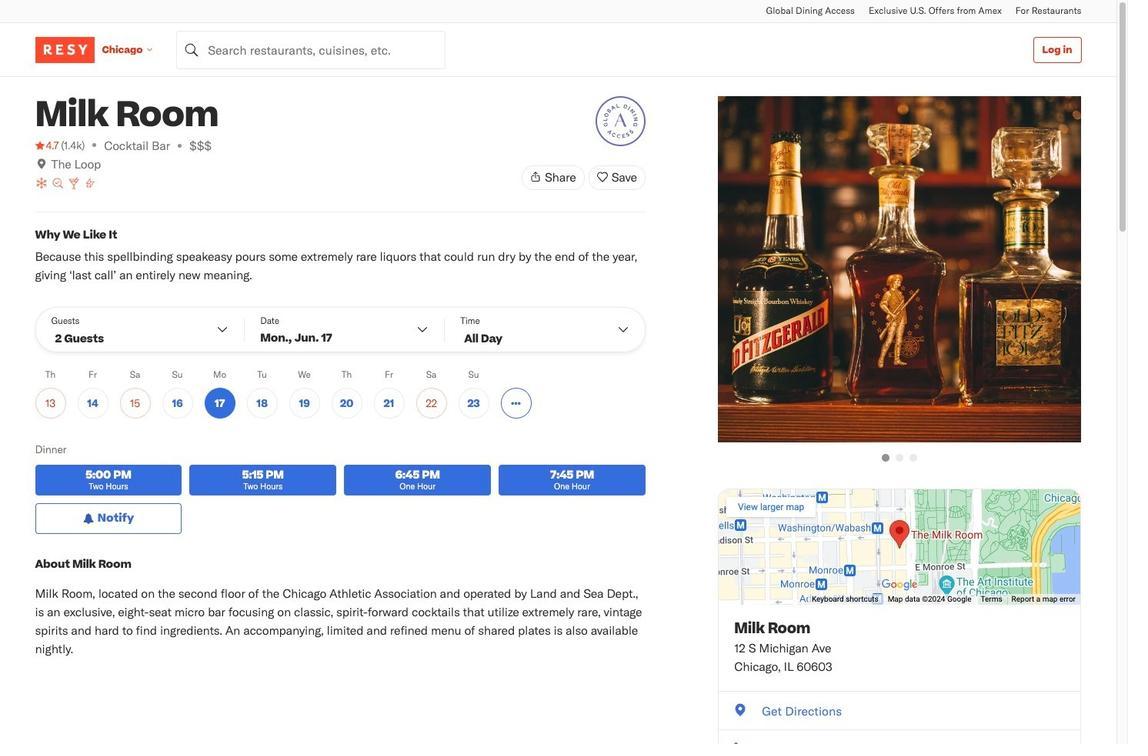 Task type: describe. For each thing, give the bounding box(es) containing it.
Search restaurants, cuisines, etc. text field
[[176, 30, 446, 69]]



Task type: locate. For each thing, give the bounding box(es) containing it.
4.7 out of 5 stars image
[[35, 138, 59, 153]]

None field
[[176, 30, 446, 69]]



Task type: vqa. For each thing, say whether or not it's contained in the screenshot.
4.4 out of 5 stars icon
no



